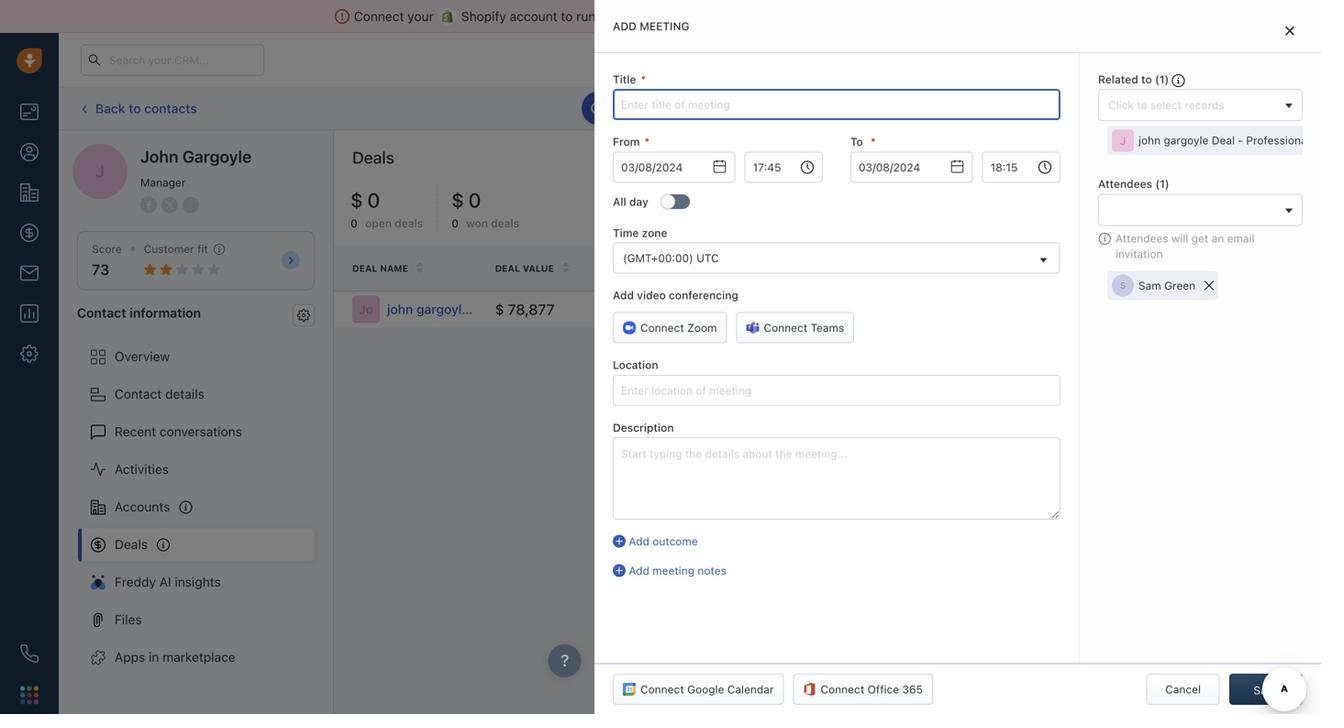 Task type: vqa. For each thing, say whether or not it's contained in the screenshot.
the topmost the "Import"
no



Task type: describe. For each thing, give the bounding box(es) containing it.
0 vertical spatial 1
[[1200, 48, 1206, 59]]

0 vertical spatial click
[[707, 102, 732, 115]]

account
[[510, 9, 558, 24]]

plans
[[1028, 53, 1056, 66]]

zone
[[642, 227, 667, 239]]

deals for $ 0 0 won deals
[[491, 217, 519, 230]]

information
[[130, 305, 201, 320]]

connect teams
[[764, 322, 844, 335]]

explore plans link
[[975, 49, 1066, 71]]

attendees ( 1 )
[[1098, 178, 1170, 191]]

dialog containing add meeting
[[595, 0, 1321, 715]]

(gmt+00:00) utc link
[[614, 244, 1059, 273]]

details
[[165, 387, 204, 402]]

deal for deal value
[[495, 263, 520, 274]]

send email image
[[1150, 54, 1163, 66]]

add up gargoyle
[[1175, 102, 1195, 115]]

close
[[1004, 263, 1035, 274]]

location
[[613, 359, 658, 372]]

email button
[[605, 93, 670, 124]]

from
[[613, 135, 640, 148]]

deal stage
[[647, 263, 706, 274]]

1 vertical spatial add deal
[[1247, 158, 1293, 171]]

freshworks switcher image
[[20, 687, 39, 705]]

connect for connect teams
[[764, 322, 808, 335]]

run
[[576, 9, 596, 24]]

$ for $ 0 0 won deals
[[452, 188, 464, 212]]

0 left won
[[452, 217, 459, 230]]

2 ) from the top
[[1165, 178, 1170, 191]]

phone image
[[20, 645, 39, 663]]

connect office 365
[[821, 684, 923, 696]]

0 vertical spatial add deal button
[[1147, 93, 1230, 124]]

recent conversations
[[115, 424, 242, 440]]

to for click to add
[[827, 305, 838, 318]]

back
[[95, 101, 125, 116]]

freddy ai insights
[[115, 575, 221, 590]]

$ 78,877
[[495, 301, 555, 318]]

Start typing the details about the meeting... text field
[[613, 438, 1061, 520]]

gargoyle
[[1164, 134, 1209, 147]]

conversations
[[160, 424, 242, 440]]

refresh.
[[749, 102, 789, 115]]

attendees for attendees will get an email invitation
[[1116, 232, 1169, 245]]

sales activities button down plans
[[1005, 93, 1138, 124]]

78,877
[[508, 301, 555, 318]]

score 73
[[92, 243, 122, 279]]

contact details
[[115, 387, 204, 402]]

add right run
[[613, 20, 637, 33]]

deal for deal name
[[352, 263, 378, 274]]

deal left -
[[1212, 134, 1235, 147]]

john
[[140, 147, 178, 167]]

video
[[637, 289, 666, 302]]

get
[[1192, 232, 1209, 245]]

an
[[1212, 232, 1224, 245]]

tab panel containing add meeting
[[595, 0, 1321, 715]]

apps
[[115, 650, 145, 665]]

to left run
[[561, 9, 573, 24]]

73 button
[[92, 261, 109, 279]]

updates available. click to refresh. link
[[582, 91, 798, 125]]

insights
[[175, 575, 221, 590]]

connect for connect office 365
[[821, 684, 865, 696]]

1 vertical spatial add deal button
[[1220, 149, 1303, 180]]

explore
[[985, 53, 1025, 66]]

sales
[[1033, 102, 1061, 115]]

to
[[851, 135, 863, 148]]

back to contacts link
[[77, 94, 198, 123]]

manager
[[140, 176, 186, 189]]

back to contacts
[[95, 101, 197, 116]]

days
[[928, 54, 950, 66]]

-- text field for from
[[613, 152, 735, 183]]

$ for $ 78,877
[[495, 301, 504, 318]]

add meeting
[[613, 20, 690, 33]]

add outcome link
[[613, 534, 1061, 550]]

add outcome
[[629, 535, 698, 548]]

connect zoom button
[[613, 313, 727, 344]]

apps in marketplace
[[115, 650, 236, 665]]

Location text field
[[613, 375, 1061, 406]]

related contact
[[1103, 263, 1194, 273]]

john gargoyle
[[140, 147, 252, 167]]

crm.
[[858, 9, 890, 24]]

updates available. click to refresh.
[[608, 102, 789, 115]]

google
[[687, 684, 724, 696]]

score
[[92, 243, 122, 256]]

marketplace
[[163, 650, 236, 665]]

add down add outcome
[[629, 565, 649, 578]]

fit
[[197, 243, 208, 256]]

Title text field
[[613, 89, 1061, 120]]

connect your
[[354, 9, 434, 24]]

-- text field for to
[[851, 152, 973, 183]]

meeting for add meeting
[[640, 20, 690, 33]]

john gargoyle deal - professional se
[[1139, 134, 1321, 147]]

date
[[1038, 263, 1063, 274]]

contacts
[[144, 101, 197, 116]]

0 horizontal spatial add deal
[[1175, 102, 1220, 115]]

time zone
[[613, 227, 667, 239]]

save
[[1254, 684, 1279, 697]]

connect google calendar
[[640, 684, 774, 696]]

will
[[1172, 232, 1189, 245]]

deal for deal stage
[[647, 263, 672, 274]]

sales,
[[629, 9, 663, 24]]

accounts
[[115, 500, 170, 515]]

zoom
[[687, 322, 717, 335]]

customer
[[144, 243, 194, 256]]

connect for connect your
[[354, 9, 404, 24]]

value
[[523, 263, 554, 274]]

meeting for add meeting notes
[[653, 565, 695, 578]]

utc
[[696, 252, 719, 265]]

1 your from the left
[[408, 9, 434, 24]]

notes
[[698, 565, 727, 578]]

contact for contact details
[[115, 387, 162, 402]]

teams
[[811, 322, 844, 335]]

connect google calendar button
[[613, 674, 784, 706]]

contact information
[[77, 305, 201, 320]]

the
[[835, 9, 854, 24]]

marketing
[[667, 9, 726, 24]]

all
[[613, 195, 626, 208]]

professional
[[1246, 134, 1310, 147]]

contact
[[1148, 263, 1194, 273]]

se
[[1313, 134, 1321, 147]]

john
[[1139, 134, 1161, 147]]

shopify account to run your sales, marketing and support from the crm.
[[461, 9, 890, 24]]

deal value
[[495, 263, 554, 274]]

office
[[868, 684, 899, 696]]



Task type: locate. For each thing, give the bounding box(es) containing it.
connect inside button
[[821, 684, 865, 696]]

1 vertical spatial click
[[799, 305, 824, 318]]

invitation
[[1116, 248, 1163, 261]]

0 vertical spatial in
[[902, 54, 911, 66]]

connect office 365 button
[[793, 674, 933, 706]]

0 horizontal spatial -- text field
[[613, 152, 735, 183]]

1 horizontal spatial deals
[[352, 148, 394, 167]]

$ for $ 0 0 open deals
[[351, 188, 363, 212]]

0 horizontal spatial deal
[[1198, 102, 1220, 115]]

0 vertical spatial attendees
[[1098, 178, 1153, 191]]

1 vertical spatial meeting
[[653, 565, 695, 578]]

your trial ends in 21 days
[[830, 54, 950, 66]]

day
[[629, 195, 649, 208]]

attendees up invitation
[[1116, 232, 1169, 245]]

calendar
[[727, 684, 774, 696]]

deals inside $ 0 0 won deals
[[491, 217, 519, 230]]

1 vertical spatial related
[[1103, 263, 1146, 273]]

connect inside connect zoom button
[[640, 322, 684, 335]]

1 vertical spatial contact
[[115, 387, 162, 402]]

$ 0 0 won deals
[[452, 188, 519, 230]]

discovery
[[647, 303, 698, 316]]

add video conferencing
[[613, 289, 739, 302]]

Search your CRM... text field
[[81, 45, 264, 76]]

to for related to ( 1 )
[[1141, 73, 1152, 86]]

73
[[92, 261, 109, 279]]

contact for contact information
[[77, 305, 126, 320]]

0 vertical spatial deals
[[352, 148, 394, 167]]

$ 0 0 open deals
[[351, 188, 423, 230]]

0 left open
[[351, 217, 358, 230]]

dialog
[[595, 0, 1321, 715]]

0 horizontal spatial your
[[408, 9, 434, 24]]

your
[[408, 9, 434, 24], [599, 9, 625, 24]]

add deal down professional
[[1247, 158, 1293, 171]]

2 ( from the top
[[1156, 178, 1160, 191]]

close image
[[1286, 26, 1295, 36]]

in right apps
[[149, 650, 159, 665]]

0 horizontal spatial in
[[149, 650, 159, 665]]

1 horizontal spatial -- text field
[[851, 152, 973, 183]]

1
[[1200, 48, 1206, 59], [1160, 73, 1165, 86], [1160, 178, 1165, 191]]

1 horizontal spatial in
[[902, 54, 911, 66]]

(
[[1155, 73, 1160, 86], [1156, 178, 1160, 191]]

2 deals from the left
[[491, 217, 519, 230]]

0 vertical spatial )
[[1165, 73, 1169, 86]]

updates
[[608, 102, 652, 115]]

365
[[902, 684, 923, 696]]

contact up recent
[[115, 387, 162, 402]]

overview
[[115, 349, 170, 364]]

1 down send email image
[[1160, 73, 1165, 86]]

add deal up gargoyle
[[1175, 102, 1220, 115]]

0 vertical spatial deal
[[1198, 102, 1220, 115]]

all day
[[613, 195, 649, 208]]

2 vertical spatial 1
[[1160, 178, 1165, 191]]

0 horizontal spatial deals
[[395, 217, 423, 230]]

deal down professional
[[1271, 158, 1293, 171]]

add meeting notes link
[[613, 563, 1061, 579]]

) down gargoyle
[[1165, 178, 1170, 191]]

deal up the video
[[647, 263, 672, 274]]

activities
[[1064, 102, 1110, 115]]

your left shopify
[[408, 9, 434, 24]]

title
[[613, 73, 636, 86]]

expected
[[951, 263, 1001, 274]]

conferencing
[[669, 289, 739, 302]]

call link
[[679, 93, 735, 124]]

to down send email image
[[1141, 73, 1152, 86]]

to inside "tab panel"
[[1141, 73, 1152, 86]]

description
[[613, 421, 674, 434]]

add left outcome
[[629, 535, 649, 548]]

available.
[[655, 102, 704, 115]]

Click to select records search field
[[1104, 96, 1279, 115]]

related to ( 1 )
[[1098, 73, 1172, 86]]

1 horizontal spatial your
[[599, 9, 625, 24]]

files
[[115, 613, 142, 628]]

1 horizontal spatial $
[[452, 188, 464, 212]]

$ right the $ 0 0 open deals
[[452, 188, 464, 212]]

-- text field
[[613, 152, 735, 183], [851, 152, 973, 183]]

deal
[[1198, 102, 1220, 115], [1271, 158, 1293, 171]]

explore plans
[[985, 53, 1056, 66]]

1 horizontal spatial click
[[799, 305, 824, 318]]

21
[[914, 54, 925, 66]]

attendees
[[1098, 178, 1153, 191], [1116, 232, 1169, 245]]

from
[[804, 9, 832, 24]]

add left the video
[[613, 289, 634, 302]]

click to add
[[799, 305, 861, 318]]

1 vertical spatial deals
[[115, 537, 148, 552]]

mng settings image
[[297, 309, 310, 322]]

won
[[466, 217, 488, 230]]

1 vertical spatial )
[[1165, 178, 1170, 191]]

)
[[1165, 73, 1169, 86], [1165, 178, 1170, 191]]

to right call
[[735, 102, 746, 115]]

$ left 78,877
[[495, 301, 504, 318]]

and
[[729, 9, 751, 24]]

add deal button up gargoyle
[[1147, 93, 1230, 124]]

( down john
[[1156, 178, 1160, 191]]

0 vertical spatial add deal
[[1175, 102, 1220, 115]]

freddy
[[115, 575, 156, 590]]

expected close date
[[951, 263, 1063, 274]]

deals up the "freddy"
[[115, 537, 148, 552]]

in left 21
[[902, 54, 911, 66]]

2 horizontal spatial $
[[495, 301, 504, 318]]

to up teams
[[827, 305, 838, 318]]

sam green
[[1139, 279, 1196, 292]]

contact down 73
[[77, 305, 126, 320]]

related up activities
[[1098, 73, 1138, 86]]

2 -- text field from the left
[[851, 152, 973, 183]]

email
[[632, 102, 660, 115]]

deals right open
[[395, 217, 423, 230]]

deal left name
[[352, 263, 378, 274]]

1 vertical spatial (
[[1156, 178, 1160, 191]]

deals for $ 0 0 open deals
[[395, 217, 423, 230]]

support
[[755, 9, 801, 24]]

sales activities button up j
[[1005, 93, 1147, 124]]

0 horizontal spatial deals
[[115, 537, 148, 552]]

1 right send email image
[[1200, 48, 1206, 59]]

add down professional
[[1247, 158, 1268, 171]]

add deal button down professional
[[1220, 149, 1303, 180]]

stage
[[675, 263, 706, 274]]

attendees inside attendees will get an email invitation
[[1116, 232, 1169, 245]]

green
[[1164, 279, 1196, 292]]

save button
[[1230, 674, 1303, 706]]

ends
[[876, 54, 900, 66]]

email
[[1227, 232, 1255, 245]]

1 vertical spatial 1
[[1160, 73, 1165, 86]]

deal name
[[352, 263, 408, 274]]

1 horizontal spatial deals
[[491, 217, 519, 230]]

to right back
[[129, 101, 141, 116]]

connect inside 'connect google calendar' button
[[640, 684, 684, 696]]

1 ( from the top
[[1155, 73, 1160, 86]]

meeting
[[640, 20, 690, 33], [653, 565, 695, 578]]

1 down john
[[1160, 178, 1165, 191]]

1 ) from the top
[[1165, 73, 1169, 86]]

j
[[1120, 134, 1126, 147]]

0 horizontal spatial $
[[351, 188, 363, 212]]

related for related to ( 1 )
[[1098, 73, 1138, 86]]

your
[[830, 54, 852, 66]]

0 vertical spatial (
[[1155, 73, 1160, 86]]

1 horizontal spatial add deal
[[1247, 158, 1293, 171]]

to for back to contacts
[[129, 101, 141, 116]]

1 -- text field from the left
[[613, 152, 735, 183]]

0 vertical spatial meeting
[[640, 20, 690, 33]]

gargoyle
[[182, 147, 252, 167]]

deals right won
[[491, 217, 519, 230]]

(gmt+00:00) utc
[[623, 252, 719, 265]]

connect inside connect teams button
[[764, 322, 808, 335]]

connect teams button
[[736, 313, 854, 344]]

related down invitation
[[1103, 263, 1146, 273]]

) left 1 link
[[1165, 73, 1169, 86]]

deals up the $ 0 0 open deals
[[352, 148, 394, 167]]

phone element
[[11, 636, 48, 673]]

add deal
[[1175, 102, 1220, 115], [1247, 158, 1293, 171]]

shopify
[[461, 9, 506, 24]]

deal
[[1212, 134, 1235, 147], [352, 263, 378, 274], [495, 263, 520, 274], [647, 263, 672, 274]]

add meeting notes
[[629, 565, 727, 578]]

0 vertical spatial related
[[1098, 73, 1138, 86]]

0 vertical spatial contact
[[77, 305, 126, 320]]

$ up deal name
[[351, 188, 363, 212]]

related for related contact
[[1103, 263, 1146, 273]]

connect for connect zoom
[[640, 322, 684, 335]]

sales activities
[[1033, 102, 1110, 115]]

in
[[902, 54, 911, 66], [149, 650, 159, 665]]

( down send email image
[[1155, 73, 1160, 86]]

deals inside the $ 0 0 open deals
[[395, 217, 423, 230]]

1 vertical spatial attendees
[[1116, 232, 1169, 245]]

0 up won
[[469, 188, 481, 212]]

attendees down j
[[1098, 178, 1153, 191]]

add
[[841, 305, 861, 318]]

$ inside the $ 0 0 open deals
[[351, 188, 363, 212]]

connect zoom
[[640, 322, 717, 335]]

1 vertical spatial in
[[149, 650, 159, 665]]

deal up john gargoyle deal - professional se
[[1198, 102, 1220, 115]]

connect for connect google calendar
[[640, 684, 684, 696]]

-- text field up the day
[[613, 152, 735, 183]]

0 horizontal spatial click
[[707, 102, 732, 115]]

(gmt+00:00)
[[623, 252, 693, 265]]

1 horizontal spatial deal
[[1271, 158, 1293, 171]]

to
[[561, 9, 573, 24], [1141, 73, 1152, 86], [129, 101, 141, 116], [735, 102, 746, 115], [827, 305, 838, 318]]

deal left value
[[495, 263, 520, 274]]

your right run
[[599, 9, 625, 24]]

-- text field down to
[[851, 152, 973, 183]]

2 your from the left
[[599, 9, 625, 24]]

$ inside $ 0 0 won deals
[[452, 188, 464, 212]]

1 vertical spatial deal
[[1271, 158, 1293, 171]]

products
[[799, 263, 852, 273]]

0 up open
[[368, 188, 380, 212]]

attendees for attendees ( 1 )
[[1098, 178, 1153, 191]]

None text field
[[745, 152, 823, 183], [982, 152, 1061, 183], [745, 152, 823, 183], [982, 152, 1061, 183]]

tab panel
[[595, 0, 1321, 715]]

1 deals from the left
[[395, 217, 423, 230]]



